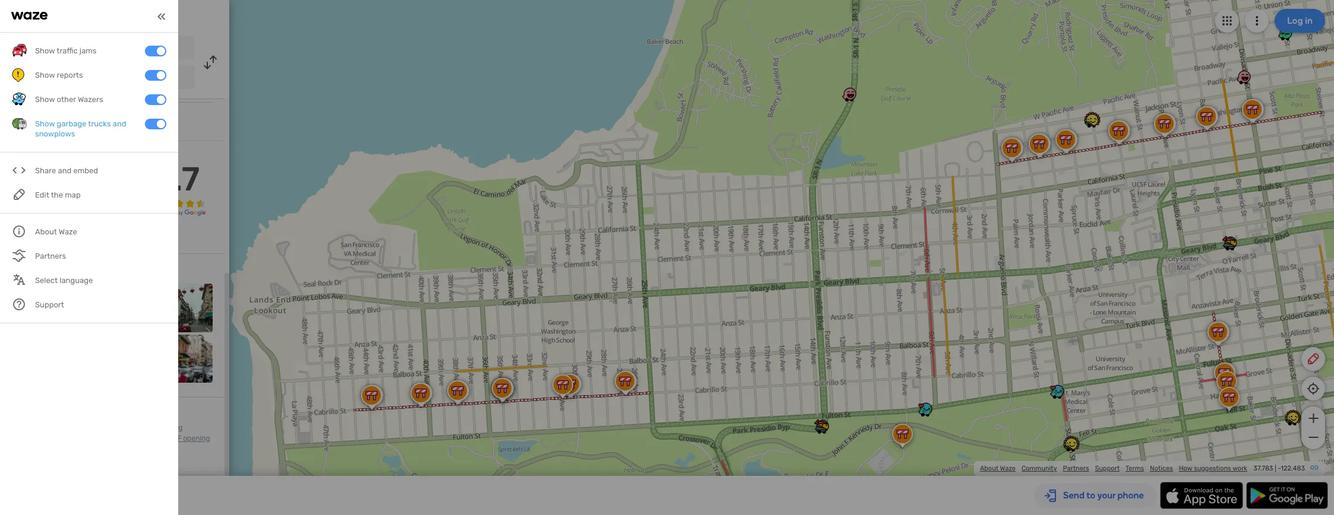 Task type: describe. For each thing, give the bounding box(es) containing it.
ca,
[[140, 74, 151, 83]]

usa
[[153, 74, 167, 83]]

how
[[1179, 465, 1193, 473]]

san inside chinatown san francisco, ca, usa
[[89, 74, 102, 83]]

partners link
[[1063, 465, 1090, 473]]

san francisco
[[43, 43, 98, 53]]

partners
[[1063, 465, 1090, 473]]

location image
[[12, 70, 26, 84]]

about waze community partners support terms notices how suggestions work
[[980, 465, 1248, 473]]

chinatown, sf driving directions
[[12, 424, 183, 443]]

show reviews
[[12, 233, 65, 243]]

chinatown, sf driving directions link
[[12, 424, 183, 443]]

support link
[[1096, 465, 1120, 473]]

chinatown, sf opening hours link
[[12, 435, 210, 454]]

san francisco button
[[34, 36, 195, 59]]

chinatown, for driving
[[110, 424, 148, 433]]

37.783
[[1254, 465, 1274, 473]]

8 photos
[[12, 266, 46, 276]]

share and embed
[[35, 167, 98, 176]]

americanchinatown.com
[[36, 116, 131, 127]]

image 3 of chinatown, sf image
[[114, 284, 162, 333]]

zoom out image
[[1306, 431, 1321, 445]]

chinatown, sf opening hours
[[12, 435, 210, 454]]

show
[[12, 233, 33, 243]]

how suggestions work link
[[1179, 465, 1248, 473]]

chinatown
[[43, 73, 85, 83]]

3
[[12, 185, 17, 195]]

sf for opening
[[173, 435, 181, 443]]

image 8 of chinatown, sf image
[[164, 335, 213, 383]]

2
[[12, 195, 17, 205]]

work
[[1233, 465, 1248, 473]]

support
[[1096, 465, 1120, 473]]

5
[[12, 166, 17, 176]]

zoom in image
[[1306, 412, 1321, 426]]

waze
[[1000, 465, 1016, 473]]

chinatown, for opening
[[134, 435, 171, 443]]

san inside button
[[43, 43, 58, 53]]



Task type: locate. For each thing, give the bounding box(es) containing it.
0 vertical spatial directions
[[109, 10, 158, 23]]

1 vertical spatial chinatown,
[[134, 435, 171, 443]]

directions inside chinatown, sf driving directions
[[12, 435, 45, 443]]

1 vertical spatial directions
[[12, 435, 45, 443]]

about
[[980, 465, 999, 473]]

driving
[[71, 10, 107, 23]]

8
[[12, 266, 17, 276]]

review summary
[[12, 150, 78, 160]]

suggestions
[[1194, 465, 1232, 473]]

0 horizontal spatial directions
[[12, 435, 45, 443]]

directions up san francisco button
[[109, 10, 158, 23]]

0 horizontal spatial san
[[43, 43, 58, 53]]

sf inside chinatown, sf opening hours
[[173, 435, 181, 443]]

share and embed link
[[12, 159, 166, 183]]

francisco,
[[104, 74, 138, 83]]

san left francisco
[[43, 43, 58, 53]]

chinatown, inside chinatown, sf driving directions
[[110, 424, 148, 433]]

driving
[[160, 424, 183, 433]]

sf
[[150, 424, 158, 433], [173, 435, 181, 443]]

chinatown san francisco, ca, usa
[[43, 73, 167, 83]]

chinatown, down driving
[[134, 435, 171, 443]]

122.483
[[1281, 465, 1306, 473]]

chinatown,
[[110, 424, 148, 433], [134, 435, 171, 443]]

and
[[58, 167, 71, 176]]

|
[[1275, 465, 1277, 473]]

directions up hours
[[12, 435, 45, 443]]

link image
[[1310, 464, 1320, 473]]

0 vertical spatial chinatown,
[[110, 424, 148, 433]]

1
[[12, 204, 15, 214]]

chinatown, inside chinatown, sf opening hours
[[134, 435, 171, 443]]

image 4 of chinatown, sf image
[[164, 284, 213, 333]]

image 2 of chinatown, sf image
[[63, 284, 111, 333]]

francisco
[[60, 43, 98, 53]]

current location image
[[12, 40, 26, 55]]

san left francisco,
[[89, 74, 102, 83]]

hours
[[12, 446, 31, 454]]

1 horizontal spatial directions
[[109, 10, 158, 23]]

code image
[[12, 164, 27, 179]]

sf for driving
[[150, 424, 158, 433]]

driving directions
[[71, 10, 158, 23]]

review
[[12, 150, 39, 160]]

notices link
[[1151, 465, 1174, 473]]

community
[[1022, 465, 1057, 473]]

reviews
[[35, 233, 65, 243]]

4.7
[[152, 160, 200, 199]]

about waze link
[[980, 465, 1016, 473]]

1 vertical spatial sf
[[173, 435, 181, 443]]

summary
[[41, 150, 78, 160]]

embed
[[73, 167, 98, 176]]

san
[[43, 43, 58, 53], [89, 74, 102, 83]]

computer image
[[12, 115, 26, 129]]

0 horizontal spatial sf
[[150, 424, 158, 433]]

1 vertical spatial san
[[89, 74, 102, 83]]

chinatown, up chinatown, sf opening hours link at the left bottom of the page
[[110, 424, 148, 433]]

37.783 | -122.483
[[1254, 465, 1306, 473]]

0 vertical spatial sf
[[150, 424, 158, 433]]

share
[[35, 167, 56, 176]]

5 4 3 2 1
[[12, 166, 17, 214]]

terms link
[[1126, 465, 1145, 473]]

1 horizontal spatial san
[[89, 74, 102, 83]]

opening
[[183, 435, 210, 443]]

sf down driving
[[173, 435, 181, 443]]

photos
[[19, 266, 46, 276]]

sf left driving
[[150, 424, 158, 433]]

terms
[[1126, 465, 1145, 473]]

notices
[[1151, 465, 1174, 473]]

0 vertical spatial san
[[43, 43, 58, 53]]

community link
[[1022, 465, 1057, 473]]

-
[[1278, 465, 1281, 473]]

americanchinatown.com link
[[36, 116, 131, 127]]

1 horizontal spatial sf
[[173, 435, 181, 443]]

sf inside chinatown, sf driving directions
[[150, 424, 158, 433]]

4
[[12, 175, 17, 186]]

pencil image
[[1307, 352, 1321, 367]]

image 1 of chinatown, sf image
[[12, 284, 60, 333]]

directions
[[109, 10, 158, 23], [12, 435, 45, 443]]



Task type: vqa. For each thing, say whether or not it's contained in the screenshot.
THE AGO
no



